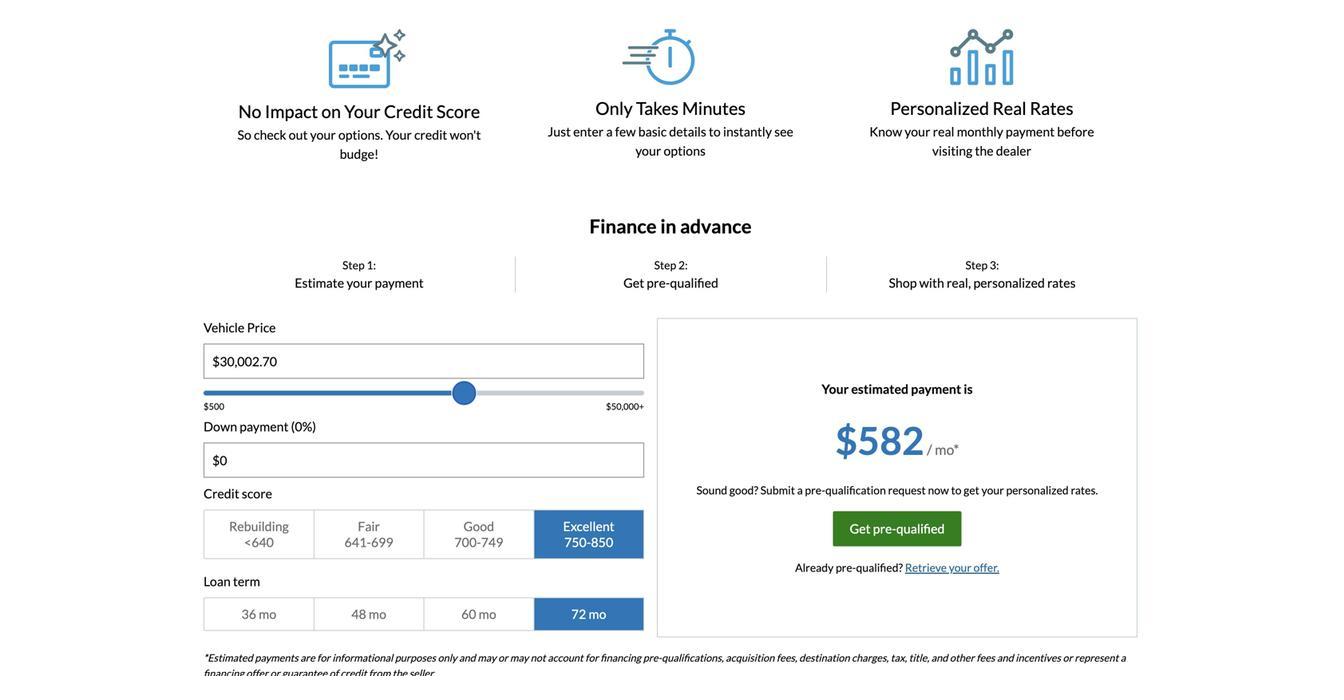 Task type: locate. For each thing, give the bounding box(es) containing it.
fair 641-699
[[345, 519, 394, 551]]

2 and from the left
[[932, 652, 948, 664]]

3 mo from the left
[[479, 607, 497, 622]]

60
[[462, 607, 477, 622]]

for right are
[[317, 652, 330, 664]]

0 horizontal spatial or
[[270, 668, 280, 677]]

3 step from the left
[[966, 259, 988, 272]]

1 vertical spatial your
[[386, 127, 412, 143]]

2 mo from the left
[[369, 607, 387, 622]]

offer.
[[974, 561, 1000, 575]]

0 horizontal spatial may
[[478, 652, 497, 664]]

vehicle
[[204, 320, 245, 336]]

only
[[596, 98, 633, 119]]

0 horizontal spatial financing
[[204, 668, 244, 677]]

acquisition
[[726, 652, 775, 664]]

step 2: get pre-qualified
[[624, 259, 719, 291]]

may left not at the left bottom of page
[[510, 652, 529, 664]]

0 vertical spatial qualified
[[671, 275, 719, 291]]

real
[[933, 124, 955, 139]]

1 vertical spatial qualified
[[897, 521, 945, 537]]

mo
[[259, 607, 277, 622], [369, 607, 387, 622], [479, 607, 497, 622], [589, 607, 607, 622]]

charges,
[[852, 652, 889, 664]]

financing down 72 mo
[[601, 652, 642, 664]]

a left few
[[607, 124, 613, 139]]

2 step from the left
[[655, 259, 677, 272]]

from
[[369, 668, 391, 677]]

2 may from the left
[[510, 652, 529, 664]]

1 vertical spatial credit
[[341, 668, 367, 677]]

0 vertical spatial credit
[[384, 101, 433, 122]]

fees,
[[777, 652, 798, 664]]

rebuilding <640
[[229, 519, 289, 551]]

minutes
[[683, 98, 746, 119]]

to
[[709, 124, 721, 139], [952, 484, 962, 497]]

a right submit
[[798, 484, 803, 497]]

1 for from the left
[[317, 652, 330, 664]]

750-
[[565, 535, 591, 551]]

the down monthly
[[976, 143, 994, 158]]

2 horizontal spatial your
[[822, 382, 849, 397]]

step inside step 2: get pre-qualified
[[655, 259, 677, 272]]

1 and from the left
[[459, 652, 476, 664]]

real,
[[947, 275, 972, 291]]

qualified
[[671, 275, 719, 291], [897, 521, 945, 537]]

1 vertical spatial credit
[[204, 486, 239, 502]]

1 horizontal spatial your
[[386, 127, 412, 143]]

personalized
[[974, 275, 1046, 291], [1007, 484, 1069, 497]]

destination
[[800, 652, 850, 664]]

0 vertical spatial your
[[345, 101, 381, 122]]

submit
[[761, 484, 796, 497]]

1 horizontal spatial and
[[932, 652, 948, 664]]

payment down 1:
[[375, 275, 424, 291]]

to left get
[[952, 484, 962, 497]]

1 horizontal spatial financing
[[601, 652, 642, 664]]

step inside step 1: estimate your payment
[[343, 259, 365, 272]]

mo right 60
[[479, 607, 497, 622]]

your up options.
[[345, 101, 381, 122]]

mo right 36
[[259, 607, 277, 622]]

and right fees
[[998, 652, 1014, 664]]

1 horizontal spatial step
[[655, 259, 677, 272]]

step for payment
[[343, 259, 365, 272]]

get pre-qualified button
[[834, 512, 962, 547]]

only takes minutes just enter a few basic details to instantly see your options
[[548, 98, 794, 158]]

0 vertical spatial credit
[[415, 127, 448, 143]]

get inside step 2: get pre-qualified
[[624, 275, 645, 291]]

for right account
[[586, 652, 599, 664]]

1 horizontal spatial get
[[850, 521, 871, 537]]

dealer
[[997, 143, 1032, 158]]

financing down the *estimated
[[204, 668, 244, 677]]

0 horizontal spatial to
[[709, 124, 721, 139]]

mo right 48
[[369, 607, 387, 622]]

represent
[[1075, 652, 1119, 664]]

are
[[301, 652, 315, 664]]

pre- inside step 2: get pre-qualified
[[647, 275, 671, 291]]

get
[[624, 275, 645, 291], [850, 521, 871, 537]]

term
[[233, 574, 260, 590]]

1 horizontal spatial credit
[[415, 127, 448, 143]]

credit left won't
[[415, 127, 448, 143]]

out
[[289, 127, 308, 143]]

*estimated
[[204, 652, 253, 664]]

just
[[548, 124, 571, 139]]

incentives
[[1016, 652, 1062, 664]]

0 horizontal spatial step
[[343, 259, 365, 272]]

1 vertical spatial to
[[952, 484, 962, 497]]

in
[[661, 215, 677, 238]]

1 horizontal spatial for
[[586, 652, 599, 664]]

finance
[[590, 215, 657, 238]]

payment up dealer
[[1006, 124, 1055, 139]]

get down finance
[[624, 275, 645, 291]]

pre-
[[647, 275, 671, 291], [806, 484, 826, 497], [874, 521, 897, 537], [836, 561, 857, 575], [644, 652, 662, 664]]

options.
[[339, 127, 383, 143]]

your inside step 1: estimate your payment
[[347, 275, 373, 291]]

for
[[317, 652, 330, 664], [586, 652, 599, 664]]

your right options.
[[386, 127, 412, 143]]

credit left the score
[[204, 486, 239, 502]]

qualified inside get pre-qualified button
[[897, 521, 945, 537]]

request
[[889, 484, 926, 497]]

step left 3:
[[966, 259, 988, 272]]

your
[[345, 101, 381, 122], [386, 127, 412, 143], [822, 382, 849, 397]]

a right represent
[[1121, 652, 1126, 664]]

0 horizontal spatial get
[[624, 275, 645, 291]]

step inside step 3: shop with real, personalized rates
[[966, 259, 988, 272]]

the
[[976, 143, 994, 158], [393, 668, 408, 677]]

account
[[548, 652, 584, 664]]

(0%)
[[291, 419, 316, 435]]

credit score
[[204, 486, 272, 502]]

personalized left rates.
[[1007, 484, 1069, 497]]

2 horizontal spatial and
[[998, 652, 1014, 664]]

your down 1:
[[347, 275, 373, 291]]

1 horizontal spatial qualified
[[897, 521, 945, 537]]

your down basic
[[636, 143, 662, 158]]

1 horizontal spatial the
[[976, 143, 994, 158]]

personalized
[[891, 98, 990, 119]]

641-
[[345, 535, 371, 551]]

None text field
[[204, 345, 644, 378]]

informational
[[332, 652, 393, 664]]

2:
[[679, 259, 688, 272]]

good?
[[730, 484, 759, 497]]

1 vertical spatial a
[[798, 484, 803, 497]]

0 vertical spatial a
[[607, 124, 613, 139]]

financing
[[601, 652, 642, 664], [204, 668, 244, 677]]

or left represent
[[1064, 652, 1073, 664]]

mo for 72 mo
[[589, 607, 607, 622]]

or
[[499, 652, 508, 664], [1064, 652, 1073, 664], [270, 668, 280, 677]]

qualified up retrieve
[[897, 521, 945, 537]]

0 horizontal spatial the
[[393, 668, 408, 677]]

2 vertical spatial your
[[822, 382, 849, 397]]

your
[[905, 124, 931, 139], [310, 127, 336, 143], [636, 143, 662, 158], [347, 275, 373, 291], [982, 484, 1005, 497], [950, 561, 972, 575]]

1 step from the left
[[343, 259, 365, 272]]

and right title,
[[932, 652, 948, 664]]

get down qualification
[[850, 521, 871, 537]]

personalized down 3:
[[974, 275, 1046, 291]]

step for qualified
[[655, 259, 677, 272]]

2 horizontal spatial a
[[1121, 652, 1126, 664]]

payments
[[255, 652, 299, 664]]

0 horizontal spatial qualified
[[671, 275, 719, 291]]

price
[[247, 320, 276, 336]]

48 mo
[[352, 607, 387, 622]]

2 vertical spatial a
[[1121, 652, 1126, 664]]

credit left 'score'
[[384, 101, 433, 122]]

0 horizontal spatial a
[[607, 124, 613, 139]]

0 horizontal spatial credit
[[341, 668, 367, 677]]

your left the "real"
[[905, 124, 931, 139]]

step left 2:
[[655, 259, 677, 272]]

before
[[1058, 124, 1095, 139]]

payment inside personalized real rates know your real monthly payment before visiting the dealer
[[1006, 124, 1055, 139]]

credit down informational
[[341, 668, 367, 677]]

loan
[[204, 574, 231, 590]]

of
[[330, 668, 339, 677]]

$582 / mo*
[[836, 418, 960, 463]]

budge!
[[340, 146, 379, 162]]

may right only
[[478, 652, 497, 664]]

0 vertical spatial to
[[709, 124, 721, 139]]

credit
[[415, 127, 448, 143], [341, 668, 367, 677]]

0 vertical spatial personalized
[[974, 275, 1046, 291]]

your right get
[[982, 484, 1005, 497]]

shop
[[889, 275, 917, 291]]

rebuilding
[[229, 519, 289, 535]]

your left 'estimated'
[[822, 382, 849, 397]]

step left 1:
[[343, 259, 365, 272]]

to down minutes
[[709, 124, 721, 139]]

retrieve your offer. link
[[906, 561, 1000, 575]]

4 mo from the left
[[589, 607, 607, 622]]

payment left the (0%)
[[240, 419, 289, 435]]

and
[[459, 652, 476, 664], [932, 652, 948, 664], [998, 652, 1014, 664]]

or left not at the left bottom of page
[[499, 652, 508, 664]]

1 vertical spatial the
[[393, 668, 408, 677]]

2 horizontal spatial step
[[966, 259, 988, 272]]

qualified down 2:
[[671, 275, 719, 291]]

with
[[920, 275, 945, 291]]

and right only
[[459, 652, 476, 664]]

0 horizontal spatial for
[[317, 652, 330, 664]]

your down on
[[310, 127, 336, 143]]

1 horizontal spatial or
[[499, 652, 508, 664]]

get inside button
[[850, 521, 871, 537]]

0 vertical spatial get
[[624, 275, 645, 291]]

1 vertical spatial get
[[850, 521, 871, 537]]

good 700-749
[[455, 519, 504, 551]]

or down payments
[[270, 668, 280, 677]]

advance
[[681, 215, 752, 238]]

vehicle price
[[204, 320, 276, 336]]

your inside only takes minutes just enter a few basic details to instantly see your options
[[636, 143, 662, 158]]

1 horizontal spatial credit
[[384, 101, 433, 122]]

1 horizontal spatial may
[[510, 652, 529, 664]]

1 mo from the left
[[259, 607, 277, 622]]

0 horizontal spatial and
[[459, 652, 476, 664]]

the right from
[[393, 668, 408, 677]]

may
[[478, 652, 497, 664], [510, 652, 529, 664]]

mo right 72
[[589, 607, 607, 622]]

0 vertical spatial the
[[976, 143, 994, 158]]

step
[[343, 259, 365, 272], [655, 259, 677, 272], [966, 259, 988, 272]]



Task type: vqa. For each thing, say whether or not it's contained in the screenshot.
Financing, inside the Show Listings With Financing, Trade-In Valuation & Dealership Appointments Available
no



Task type: describe. For each thing, give the bounding box(es) containing it.
excellent
[[564, 519, 615, 535]]

1 horizontal spatial to
[[952, 484, 962, 497]]

sound
[[697, 484, 728, 497]]

Down payment (0%) text field
[[204, 444, 644, 477]]

already pre-qualified? retrieve your offer.
[[796, 561, 1000, 575]]

72 mo
[[572, 607, 607, 622]]

1:
[[367, 259, 376, 272]]

guarantee
[[282, 668, 328, 677]]

0 horizontal spatial credit
[[204, 486, 239, 502]]

2 for from the left
[[586, 652, 599, 664]]

tax,
[[891, 652, 908, 664]]

699
[[371, 535, 394, 551]]

0 horizontal spatial your
[[345, 101, 381, 122]]

monthly
[[958, 124, 1004, 139]]

step for real,
[[966, 259, 988, 272]]

payment inside step 1: estimate your payment
[[375, 275, 424, 291]]

finance in advance
[[590, 215, 752, 238]]

real
[[993, 98, 1027, 119]]

your left offer.
[[950, 561, 972, 575]]

credit inside no impact on your credit score so check out your options. your credit won't budge!
[[415, 127, 448, 143]]

title,
[[910, 652, 930, 664]]

is
[[964, 382, 973, 397]]

get pre-qualified
[[850, 521, 945, 537]]

credit inside no impact on your credit score so check out your options. your credit won't budge!
[[384, 101, 433, 122]]

already
[[796, 561, 834, 575]]

other
[[950, 652, 975, 664]]

not
[[531, 652, 546, 664]]

your inside personalized real rates know your real monthly payment before visiting the dealer
[[905, 124, 931, 139]]

down payment (0%)
[[204, 419, 316, 435]]

the inside the *estimated payments are for informational purposes only and may or may not account for financing pre-qualifications, acquisition fees, destination charges, tax, title, and other fees and incentives or represent a financing offer or guarantee of credit from the seller.
[[393, 668, 408, 677]]

down
[[204, 419, 237, 435]]

1 vertical spatial financing
[[204, 668, 244, 677]]

mo for 36 mo
[[259, 607, 277, 622]]

mo*
[[935, 441, 960, 458]]

to inside only takes minutes just enter a few basic details to instantly see your options
[[709, 124, 721, 139]]

no impact on your credit score so check out your options. your credit won't budge!
[[238, 101, 481, 162]]

good
[[464, 519, 495, 535]]

excellent 750-850
[[564, 519, 615, 551]]

visiting
[[933, 143, 973, 158]]

step 1: estimate your payment
[[295, 259, 424, 291]]

850
[[591, 535, 614, 551]]

get
[[964, 484, 980, 497]]

takes
[[637, 98, 679, 119]]

a inside the *estimated payments are for informational purposes only and may or may not account for financing pre-qualifications, acquisition fees, destination charges, tax, title, and other fees and incentives or represent a financing offer or guarantee of credit from the seller.
[[1121, 652, 1126, 664]]

36
[[242, 607, 256, 622]]

few
[[615, 124, 636, 139]]

purposes
[[395, 652, 436, 664]]

know
[[870, 124, 903, 139]]

credit inside the *estimated payments are for informational purposes only and may or may not account for financing pre-qualifications, acquisition fees, destination charges, tax, title, and other fees and incentives or represent a financing offer or guarantee of credit from the seller.
[[341, 668, 367, 677]]

3 and from the left
[[998, 652, 1014, 664]]

options
[[664, 143, 706, 158]]

won't
[[450, 127, 481, 143]]

pre- inside button
[[874, 521, 897, 537]]

3:
[[990, 259, 1000, 272]]

your inside no impact on your credit score so check out your options. your credit won't budge!
[[310, 127, 336, 143]]

1 horizontal spatial a
[[798, 484, 803, 497]]

2 horizontal spatial or
[[1064, 652, 1073, 664]]

on
[[322, 101, 341, 122]]

score
[[437, 101, 480, 122]]

sound good? submit a pre-qualification request now to get your personalized rates.
[[697, 484, 1099, 497]]

retrieve
[[906, 561, 947, 575]]

<640
[[244, 535, 274, 551]]

0 vertical spatial financing
[[601, 652, 642, 664]]

qualified inside step 2: get pre-qualified
[[671, 275, 719, 291]]

impact
[[265, 101, 318, 122]]

only
[[438, 652, 457, 664]]

1 vertical spatial personalized
[[1007, 484, 1069, 497]]

36 mo
[[242, 607, 277, 622]]

fair
[[358, 519, 380, 535]]

mo for 48 mo
[[369, 607, 387, 622]]

48
[[352, 607, 367, 622]]

fees
[[977, 652, 996, 664]]

basic
[[639, 124, 667, 139]]

72
[[572, 607, 587, 622]]

/
[[928, 441, 933, 458]]

personalized inside step 3: shop with real, personalized rates
[[974, 275, 1046, 291]]

personalized real rates know your real monthly payment before visiting the dealer
[[870, 98, 1095, 158]]

$50,000+
[[606, 402, 645, 412]]

a inside only takes minutes just enter a few basic details to instantly see your options
[[607, 124, 613, 139]]

estimate
[[295, 275, 344, 291]]

so
[[238, 127, 252, 143]]

loan term
[[204, 574, 260, 590]]

the inside personalized real rates know your real monthly payment before visiting the dealer
[[976, 143, 994, 158]]

no
[[239, 101, 262, 122]]

score
[[242, 486, 272, 502]]

payment left is
[[912, 382, 962, 397]]

$582
[[836, 418, 925, 463]]

rates
[[1031, 98, 1074, 119]]

pre- inside the *estimated payments are for informational purposes only and may or may not account for financing pre-qualifications, acquisition fees, destination charges, tax, title, and other fees and incentives or represent a financing offer or guarantee of credit from the seller.
[[644, 652, 662, 664]]

step 3: shop with real, personalized rates
[[889, 259, 1076, 291]]

mo for 60 mo
[[479, 607, 497, 622]]

1 may from the left
[[478, 652, 497, 664]]

estimated
[[852, 382, 909, 397]]

offer
[[246, 668, 268, 677]]

check
[[254, 127, 286, 143]]

enter
[[574, 124, 604, 139]]

qualifications,
[[662, 652, 724, 664]]



